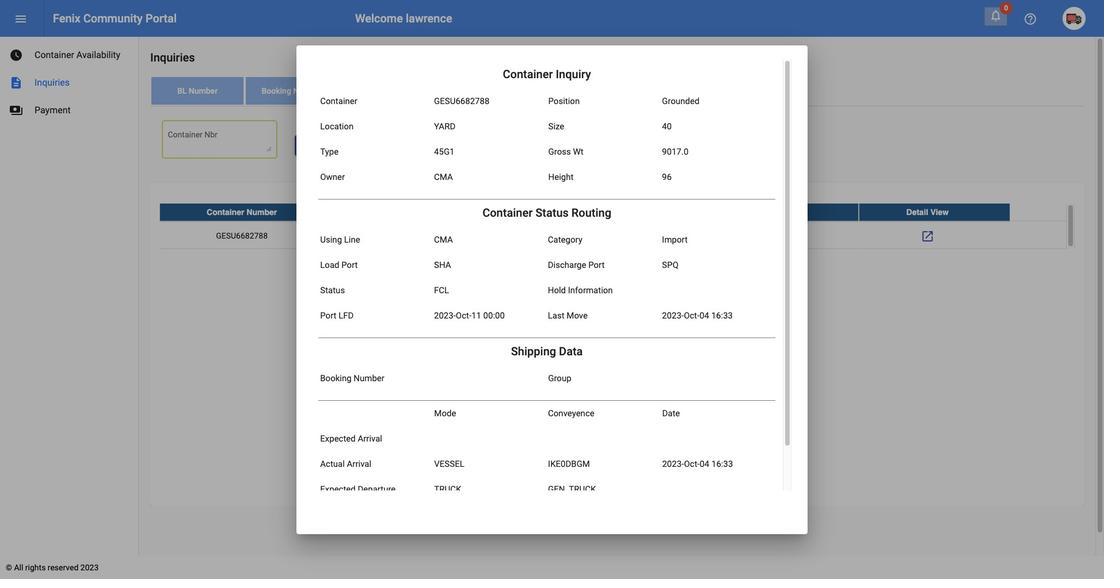 Task type: describe. For each thing, give the bounding box(es) containing it.
lawrence
[[406, 12, 452, 25]]

grounded
[[662, 96, 700, 106]]

11
[[472, 311, 481, 321]]

departure
[[358, 485, 396, 495]]

routing
[[572, 206, 612, 220]]

no color image for inquiries
[[9, 76, 23, 90]]

search
[[304, 141, 329, 150]]

spq
[[662, 260, 679, 270]]

2 cell from the left
[[448, 222, 585, 250]]

last
[[548, 311, 565, 321]]

line op column header
[[448, 204, 585, 221]]

2023
[[81, 564, 99, 573]]

no color image for open_in_new button
[[921, 230, 935, 244]]

0 horizontal spatial port
[[320, 311, 337, 321]]

2023-oct-11 00:00
[[434, 311, 505, 321]]

payments
[[9, 104, 23, 117]]

expected for expected departure
[[320, 485, 356, 495]]

reserved
[[48, 564, 79, 573]]

conveyence
[[548, 409, 595, 419]]

move
[[567, 311, 588, 321]]

container inquiry
[[503, 67, 591, 81]]

container number column header
[[160, 204, 311, 221]]

1 vertical spatial booking number
[[320, 373, 385, 384]]

1 horizontal spatial booking
[[320, 373, 352, 384]]

detail
[[907, 208, 929, 217]]

container for container availability
[[35, 50, 74, 60]]

booking number tab panel
[[150, 107, 1084, 507]]

truck
[[434, 485, 462, 495]]

gesu6682788 inside open_in_new "row"
[[216, 231, 268, 241]]

no color image for menu button
[[14, 12, 28, 26]]

community
[[83, 12, 143, 25]]

2023- for last move
[[662, 311, 684, 321]]

rights
[[25, 564, 46, 573]]

owner
[[320, 172, 345, 182]]

row inside open_in_new grid
[[160, 204, 1067, 222]]

discharge port
[[548, 260, 605, 270]]

bl
[[177, 86, 187, 96]]

fcl
[[434, 285, 449, 296]]

shipping data
[[511, 345, 583, 359]]

0 horizontal spatial 45g1
[[434, 147, 455, 157]]

height
[[549, 172, 574, 182]]

0 vertical spatial yard
[[434, 121, 456, 132]]

wt
[[573, 147, 584, 157]]

0 horizontal spatial inquiries
[[35, 77, 70, 88]]

9017.0
[[662, 147, 689, 157]]

group
[[548, 373, 572, 384]]

hold
[[548, 285, 566, 296]]

portal
[[146, 12, 177, 25]]

container for container number
[[207, 208, 244, 217]]

view
[[931, 208, 949, 217]]

1 column header from the left
[[311, 204, 448, 221]]

no color image for payment
[[9, 104, 23, 117]]

©
[[6, 564, 12, 573]]

navigation containing watch_later
[[0, 37, 138, 124]]

oct- for ike0dbgm
[[684, 459, 700, 470]]

1 cell from the left
[[311, 222, 448, 250]]

16:33 for ike0dbgm
[[712, 459, 733, 470]]

help_outline
[[1024, 12, 1038, 26]]

mode
[[434, 409, 456, 419]]

vessel
[[434, 459, 465, 470]]

load
[[320, 260, 340, 270]]

notifications_none
[[989, 9, 1003, 22]]

category
[[548, 235, 583, 245]]

gross
[[549, 147, 571, 157]]

expected for expected arrival
[[320, 434, 356, 444]]

port lfd
[[320, 311, 354, 321]]

expected arrival
[[320, 434, 382, 444]]

availability
[[77, 50, 120, 60]]

number inside column header
[[247, 208, 277, 217]]

04 for ike0dbgm
[[700, 459, 710, 470]]

size
[[549, 121, 565, 132]]

notifications_none button
[[985, 7, 1008, 26]]

port for discharge port
[[589, 260, 605, 270]]

container number
[[207, 208, 277, 217]]

container for container status routing
[[483, 206, 533, 220]]

line inside column header
[[501, 208, 518, 217]]

detail view
[[907, 208, 949, 217]]

menu button
[[9, 7, 32, 30]]

0 horizontal spatial booking
[[262, 86, 291, 96]]



Task type: locate. For each thing, give the bounding box(es) containing it.
cma for using line
[[434, 235, 453, 245]]

gen_truck
[[548, 485, 596, 495]]

1 horizontal spatial column header
[[585, 204, 722, 221]]

no color image left help_outline "popup button"
[[989, 9, 1003, 22]]

2 horizontal spatial no color image
[[989, 9, 1003, 22]]

arrival up actual arrival
[[358, 434, 382, 444]]

location
[[320, 121, 354, 132]]

no color image for container availability
[[9, 48, 23, 62]]

1 horizontal spatial status
[[536, 206, 569, 220]]

04
[[700, 311, 710, 321], [700, 459, 710, 470]]

position
[[549, 96, 580, 106], [775, 208, 807, 217]]

no color image down detail view
[[921, 230, 935, 244]]

16:33 for last move
[[712, 311, 733, 321]]

0 horizontal spatial line
[[344, 235, 360, 245]]

container for container
[[320, 96, 358, 106]]

00:00
[[484, 311, 505, 321]]

2023-oct-04 16:33 down spq
[[662, 311, 733, 321]]

row containing container number
[[160, 204, 1067, 222]]

no color image inside notifications_none popup button
[[989, 9, 1003, 22]]

open_in_new grid
[[160, 204, 1075, 250]]

load port
[[320, 260, 358, 270]]

open_in_new
[[921, 230, 935, 244]]

1 vertical spatial yard
[[781, 231, 801, 241]]

arrival for expected arrival
[[358, 434, 382, 444]]

using line
[[320, 235, 360, 245]]

1 vertical spatial 45g1
[[644, 231, 663, 241]]

inquiry
[[556, 67, 591, 81]]

16:33
[[712, 311, 733, 321], [712, 459, 733, 470]]

using
[[320, 235, 342, 245]]

column header
[[311, 204, 448, 221], [585, 204, 722, 221]]

line
[[501, 208, 518, 217], [344, 235, 360, 245]]

no color image
[[989, 9, 1003, 22], [14, 12, 28, 26], [921, 230, 935, 244]]

1 horizontal spatial no color image
[[921, 230, 935, 244]]

2 2023-oct-04 16:33 from the top
[[663, 459, 733, 470]]

2 horizontal spatial port
[[589, 260, 605, 270]]

gross wt
[[549, 147, 584, 157]]

1 vertical spatial gesu6682788
[[216, 231, 268, 241]]

1 vertical spatial arrival
[[347, 459, 372, 470]]

no color image containing watch_later
[[9, 48, 23, 62]]

actual arrival
[[320, 459, 372, 470]]

2023- down date
[[663, 459, 684, 470]]

yard
[[434, 121, 456, 132], [781, 231, 801, 241]]

search button
[[295, 135, 338, 156]]

row
[[160, 204, 1067, 222]]

0 horizontal spatial column header
[[311, 204, 448, 221]]

ike0dbgm
[[548, 459, 590, 470]]

arrival
[[358, 434, 382, 444], [347, 459, 372, 470]]

2023-oct-04 16:33 down date
[[663, 459, 733, 470]]

1 2023-oct-04 16:33 from the top
[[662, 311, 733, 321]]

2 04 from the top
[[700, 459, 710, 470]]

no color image containing help_outline
[[1024, 12, 1038, 26]]

line right using
[[344, 235, 360, 245]]

cell up load port
[[311, 222, 448, 250]]

date
[[663, 409, 680, 419]]

2023-oct-04 16:33 for last move
[[662, 311, 733, 321]]

yard inside open_in_new "row"
[[781, 231, 801, 241]]

hold information
[[548, 285, 613, 296]]

0 vertical spatial gesu6682788
[[434, 96, 490, 106]]

watch_later
[[9, 48, 23, 62]]

menu
[[14, 12, 28, 26]]

tab
[[340, 77, 433, 105]]

gesu6682788
[[434, 96, 490, 106], [216, 231, 268, 241]]

help_outline button
[[1019, 7, 1042, 30]]

1 vertical spatial 16:33
[[712, 459, 733, 470]]

container status routing
[[483, 206, 612, 220]]

actual
[[320, 459, 345, 470]]

0 vertical spatial cma
[[434, 172, 453, 182]]

1 horizontal spatial 45g1
[[644, 231, 663, 241]]

expected departure
[[320, 485, 396, 495]]

container inside navigation
[[35, 50, 74, 60]]

port up information
[[589, 260, 605, 270]]

0 horizontal spatial no color image
[[14, 12, 28, 26]]

import
[[662, 235, 688, 245]]

container for container inquiry
[[503, 67, 553, 81]]

0 vertical spatial 45g1
[[434, 147, 455, 157]]

no color image for notifications_none popup button
[[989, 9, 1003, 22]]

1 vertical spatial position
[[775, 208, 807, 217]]

column header up import
[[585, 204, 722, 221]]

1 horizontal spatial port
[[342, 260, 358, 270]]

None text field
[[168, 131, 272, 152]]

status right 'op'
[[536, 206, 569, 220]]

no color image containing notifications_none
[[989, 9, 1003, 22]]

expected up actual
[[320, 434, 356, 444]]

detail view column header
[[859, 204, 1010, 221]]

1 cma from the top
[[434, 172, 453, 182]]

1 16:33 from the top
[[712, 311, 733, 321]]

number
[[189, 86, 218, 96], [293, 86, 322, 96], [247, 208, 277, 217], [354, 373, 385, 384]]

navigation
[[0, 37, 138, 124]]

inquiries up bl
[[150, 51, 195, 65]]

open_in_new button
[[917, 225, 940, 248]]

arrival up expected departure on the left bottom of the page
[[347, 459, 372, 470]]

2023-oct-04 16:33 for ike0dbgm
[[663, 459, 733, 470]]

2 cma from the top
[[434, 235, 453, 245]]

0 vertical spatial booking number
[[262, 86, 322, 96]]

arrival for actual arrival
[[347, 459, 372, 470]]

line op
[[501, 208, 531, 217]]

op
[[520, 208, 531, 217]]

0 horizontal spatial yard
[[434, 121, 456, 132]]

fenix
[[53, 12, 81, 25]]

port left 'lfd'
[[320, 311, 337, 321]]

sha
[[434, 260, 451, 270]]

0 vertical spatial inquiries
[[150, 51, 195, 65]]

shipping
[[511, 345, 556, 359]]

status down load
[[320, 285, 345, 296]]

04 for last move
[[700, 311, 710, 321]]

lfd
[[339, 311, 354, 321]]

fenix community portal
[[53, 12, 177, 25]]

cell down line op column header
[[448, 222, 585, 250]]

1 vertical spatial inquiries
[[35, 77, 70, 88]]

0 vertical spatial line
[[501, 208, 518, 217]]

2 column header from the left
[[585, 204, 722, 221]]

1 vertical spatial cma
[[434, 235, 453, 245]]

no color image containing description
[[9, 76, 23, 90]]

oct- for last move
[[684, 311, 700, 321]]

45g1 inside open_in_new "row"
[[644, 231, 663, 241]]

1 horizontal spatial inquiries
[[150, 51, 195, 65]]

cma for owner
[[434, 172, 453, 182]]

1 vertical spatial status
[[320, 285, 345, 296]]

0 vertical spatial position
[[549, 96, 580, 106]]

position column header
[[722, 204, 859, 221]]

expected
[[320, 434, 356, 444], [320, 485, 356, 495]]

bl number tab panel
[[150, 107, 1084, 507]]

position inside 'column header'
[[775, 208, 807, 217]]

container
[[35, 50, 74, 60], [503, 67, 553, 81], [320, 96, 358, 106], [483, 206, 533, 220], [207, 208, 244, 217]]

no color image up description
[[9, 48, 23, 62]]

2 expected from the top
[[320, 485, 356, 495]]

no color image inside menu button
[[14, 12, 28, 26]]

no color image
[[1024, 12, 1038, 26], [9, 48, 23, 62], [9, 76, 23, 90], [9, 104, 23, 117]]

all
[[14, 564, 23, 573]]

no color image right notifications_none popup button
[[1024, 12, 1038, 26]]

2023- for ike0dbgm
[[663, 459, 684, 470]]

container availability
[[35, 50, 120, 60]]

status
[[536, 206, 569, 220], [320, 285, 345, 296]]

welcome lawrence
[[355, 12, 452, 25]]

0 horizontal spatial status
[[320, 285, 345, 296]]

0 vertical spatial arrival
[[358, 434, 382, 444]]

no color image up watch_later
[[14, 12, 28, 26]]

open_in_new row
[[160, 222, 1067, 250]]

1 horizontal spatial position
[[775, 208, 807, 217]]

2023-oct-04 16:33
[[662, 311, 733, 321], [663, 459, 733, 470]]

2023-
[[434, 311, 456, 321], [662, 311, 684, 321], [663, 459, 684, 470]]

© all rights reserved 2023
[[6, 564, 99, 573]]

no color image containing menu
[[14, 12, 28, 26]]

last move
[[548, 311, 588, 321]]

line left 'op'
[[501, 208, 518, 217]]

type
[[320, 147, 339, 157]]

discharge
[[548, 260, 587, 270]]

port
[[342, 260, 358, 270], [589, 260, 605, 270], [320, 311, 337, 321]]

0 vertical spatial status
[[536, 206, 569, 220]]

0 vertical spatial expected
[[320, 434, 356, 444]]

96
[[662, 172, 672, 182]]

payment
[[35, 105, 71, 116]]

1 vertical spatial expected
[[320, 485, 356, 495]]

1 expected from the top
[[320, 434, 356, 444]]

0 vertical spatial 2023-oct-04 16:33
[[662, 311, 733, 321]]

1 vertical spatial 04
[[700, 459, 710, 470]]

2 16:33 from the top
[[712, 459, 733, 470]]

2023- down spq
[[662, 311, 684, 321]]

welcome
[[355, 12, 403, 25]]

port right load
[[342, 260, 358, 270]]

1 04 from the top
[[700, 311, 710, 321]]

data
[[559, 345, 583, 359]]

1 horizontal spatial line
[[501, 208, 518, 217]]

1 vertical spatial 2023-oct-04 16:33
[[663, 459, 733, 470]]

1 horizontal spatial yard
[[781, 231, 801, 241]]

0 vertical spatial 16:33
[[712, 311, 733, 321]]

cma
[[434, 172, 453, 182], [434, 235, 453, 245]]

container inside column header
[[207, 208, 244, 217]]

0 vertical spatial booking
[[262, 86, 291, 96]]

no color image up 'payments'
[[9, 76, 23, 90]]

no color image containing payments
[[9, 104, 23, 117]]

information
[[568, 285, 613, 296]]

cell
[[311, 222, 448, 250], [448, 222, 585, 250]]

45g1
[[434, 147, 455, 157], [644, 231, 663, 241]]

40
[[662, 121, 672, 132]]

no color image containing open_in_new
[[921, 230, 935, 244]]

2023- down 'fcl'
[[434, 311, 456, 321]]

booking number
[[262, 86, 322, 96], [320, 373, 385, 384]]

inquiries up 'payment'
[[35, 77, 70, 88]]

no color image inside help_outline "popup button"
[[1024, 12, 1038, 26]]

1 vertical spatial line
[[344, 235, 360, 245]]

description
[[9, 76, 23, 90]]

oct-
[[456, 311, 472, 321], [684, 311, 700, 321], [684, 459, 700, 470]]

1 horizontal spatial gesu6682788
[[434, 96, 490, 106]]

expected down actual
[[320, 485, 356, 495]]

no color image inside open_in_new button
[[921, 230, 935, 244]]

column header up "using line"
[[311, 204, 448, 221]]

0 horizontal spatial position
[[549, 96, 580, 106]]

bl number
[[177, 86, 218, 96]]

1 vertical spatial booking
[[320, 373, 352, 384]]

port for load port
[[342, 260, 358, 270]]

0 horizontal spatial gesu6682788
[[216, 231, 268, 241]]

0 vertical spatial 04
[[700, 311, 710, 321]]

no color image down description
[[9, 104, 23, 117]]



Task type: vqa. For each thing, say whether or not it's contained in the screenshot.
2nd 08-
no



